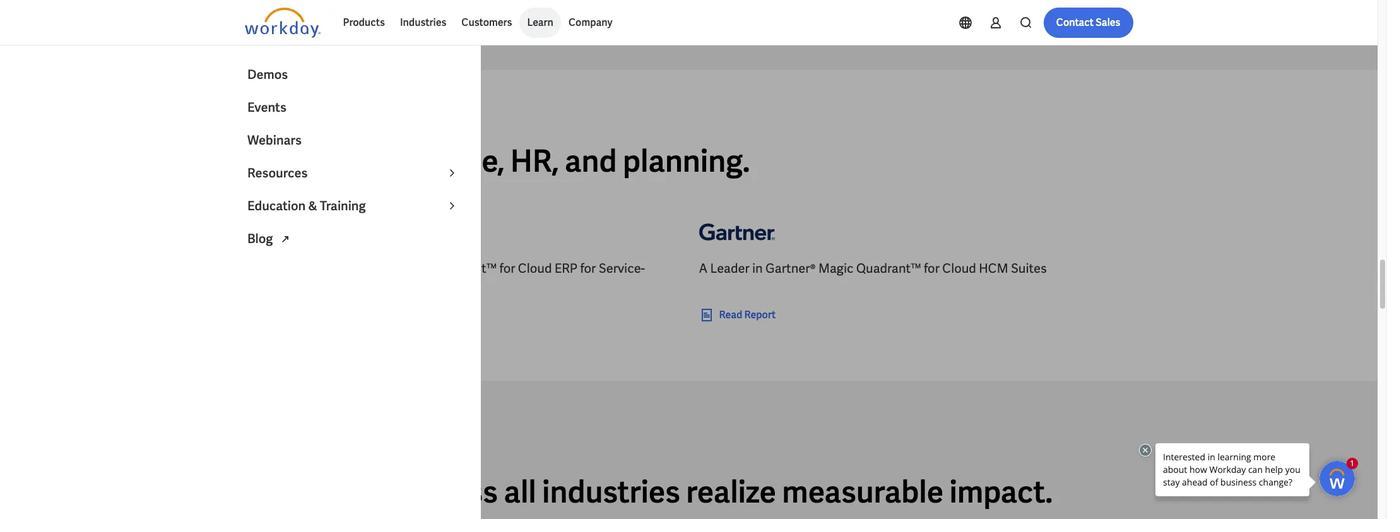 Task type: describe. For each thing, give the bounding box(es) containing it.
demos
[[248, 66, 288, 83]]

realize
[[687, 473, 777, 512]]

leader for a leader in 2023 gartner® magic quadrant™ for cloud erp for service- centric enterprises
[[256, 260, 295, 277]]

education & training
[[248, 198, 366, 214]]

2 cloud from the left
[[943, 260, 977, 277]]

training
[[320, 198, 366, 214]]

education & training button
[[240, 189, 467, 222]]

&
[[308, 198, 318, 214]]

a leader in finance, hr, and planning.
[[245, 142, 750, 181]]

all
[[504, 473, 536, 512]]

quadrant™ inside a leader in 2023 gartner® magic quadrant™ for cloud erp for service- centric enterprises
[[432, 260, 497, 277]]

products button
[[336, 8, 393, 38]]

webinars
[[248, 132, 302, 148]]

2 gartner® from the left
[[766, 260, 816, 277]]

blog link
[[240, 222, 467, 255]]

cloud inside a leader in 2023 gartner® magic quadrant™ for cloud erp for service- centric enterprises
[[518, 260, 552, 277]]

and
[[565, 142, 617, 181]]

2 for from the left
[[581, 260, 596, 277]]

go to the homepage image
[[245, 8, 320, 38]]

industries
[[400, 16, 447, 29]]

in for gartner®
[[753, 260, 763, 277]]

leader for a leader in gartner® magic quadrant™ for cloud hcm suites
[[711, 260, 750, 277]]

company button
[[561, 8, 620, 38]]

gartner image for 2023
[[245, 214, 320, 250]]

enterprises
[[290, 278, 355, 295]]

sales
[[1096, 16, 1121, 29]]

a for a leader in finance, hr, and planning.
[[245, 142, 266, 181]]

a leader in gartner® magic quadrant™ for cloud hcm suites
[[699, 260, 1047, 277]]

service-
[[599, 260, 645, 277]]

what analysts say
[[245, 111, 335, 123]]

2 quadrant™ from the left
[[857, 260, 922, 277]]

finance,
[[396, 142, 505, 181]]

industries button
[[393, 8, 454, 38]]

events
[[248, 99, 287, 116]]

in for finance,
[[364, 142, 390, 181]]

industries
[[542, 473, 681, 512]]

opens in a new tab image
[[278, 232, 293, 247]]

webinars link
[[240, 124, 467, 157]]

read report
[[720, 308, 776, 322]]

across
[[407, 473, 498, 512]]

contact sales
[[1057, 16, 1121, 29]]

education
[[248, 198, 306, 214]]

leader
[[272, 142, 358, 181]]

learn
[[528, 16, 554, 29]]



Task type: vqa. For each thing, say whether or not it's contained in the screenshot.
the to the top
no



Task type: locate. For each thing, give the bounding box(es) containing it.
a for a leader in gartner® magic quadrant™ for cloud hcm suites
[[699, 260, 708, 277]]

1 horizontal spatial cloud
[[943, 260, 977, 277]]

1 horizontal spatial quadrant™
[[857, 260, 922, 277]]

1 cloud from the left
[[518, 260, 552, 277]]

0 horizontal spatial gartner®
[[341, 260, 392, 277]]

gartner® up report
[[766, 260, 816, 277]]

cloud
[[518, 260, 552, 277], [943, 260, 977, 277]]

1 leader from the left
[[256, 260, 295, 277]]

a down what
[[245, 142, 266, 181]]

1 horizontal spatial in
[[364, 142, 390, 181]]

2 magic from the left
[[819, 260, 854, 277]]

magic
[[394, 260, 429, 277], [819, 260, 854, 277]]

in
[[364, 142, 390, 181], [298, 260, 309, 277], [753, 260, 763, 277]]

2 horizontal spatial in
[[753, 260, 763, 277]]

report
[[745, 308, 776, 322]]

0 horizontal spatial gartner image
[[245, 214, 320, 250]]

0 horizontal spatial cloud
[[518, 260, 552, 277]]

cloud left the erp
[[518, 260, 552, 277]]

planning.
[[623, 142, 750, 181]]

resources button
[[240, 157, 467, 189]]

1 quadrant™ from the left
[[432, 260, 497, 277]]

gartner image for gartner®
[[699, 214, 775, 250]]

customers
[[462, 16, 512, 29]]

1 gartner image from the left
[[245, 214, 320, 250]]

contact sales link
[[1044, 8, 1134, 38]]

hr,
[[511, 142, 559, 181]]

gartner® down blog link
[[341, 260, 392, 277]]

in for 2023
[[298, 260, 309, 277]]

1 horizontal spatial for
[[581, 260, 596, 277]]

3 for from the left
[[924, 260, 940, 277]]

events link
[[240, 91, 467, 124]]

products
[[343, 16, 385, 29]]

say
[[319, 111, 335, 123]]

magic inside a leader in 2023 gartner® magic quadrant™ for cloud erp for service- centric enterprises
[[394, 260, 429, 277]]

1 for from the left
[[500, 260, 516, 277]]

in inside a leader in 2023 gartner® magic quadrant™ for cloud erp for service- centric enterprises
[[298, 260, 309, 277]]

for left the erp
[[500, 260, 516, 277]]

for right the erp
[[581, 260, 596, 277]]

what
[[245, 111, 271, 123]]

companies
[[245, 473, 401, 512]]

leader inside a leader in 2023 gartner® magic quadrant™ for cloud erp for service- centric enterprises
[[256, 260, 295, 277]]

gartner®
[[341, 260, 392, 277], [766, 260, 816, 277]]

0 horizontal spatial in
[[298, 260, 309, 277]]

erp
[[555, 260, 578, 277]]

a
[[245, 142, 266, 181], [245, 260, 253, 277], [699, 260, 708, 277]]

0 horizontal spatial quadrant™
[[432, 260, 497, 277]]

1 horizontal spatial gartner image
[[699, 214, 775, 250]]

centric
[[245, 278, 287, 295]]

leader
[[256, 260, 295, 277], [711, 260, 750, 277]]

learn button
[[520, 8, 561, 38]]

for
[[500, 260, 516, 277], [581, 260, 596, 277], [924, 260, 940, 277]]

in up "education & training" dropdown button
[[364, 142, 390, 181]]

a for a leader in 2023 gartner® magic quadrant™ for cloud erp for service- centric enterprises
[[245, 260, 253, 277]]

a leader in 2023 gartner® magic quadrant™ for cloud erp for service- centric enterprises
[[245, 260, 645, 295]]

customers button
[[454, 8, 520, 38]]

leader up centric
[[256, 260, 295, 277]]

a inside a leader in 2023 gartner® magic quadrant™ for cloud erp for service- centric enterprises
[[245, 260, 253, 277]]

1 horizontal spatial magic
[[819, 260, 854, 277]]

in left the 2023 in the left of the page
[[298, 260, 309, 277]]

0 horizontal spatial leader
[[256, 260, 295, 277]]

companies across all industries realize measurable impact.
[[245, 473, 1053, 512]]

resources
[[248, 165, 308, 181]]

a up read report link
[[699, 260, 708, 277]]

a up centric
[[245, 260, 253, 277]]

2023
[[311, 260, 339, 277]]

company
[[569, 16, 613, 29]]

cloud left hcm
[[943, 260, 977, 277]]

2 leader from the left
[[711, 260, 750, 277]]

2 horizontal spatial for
[[924, 260, 940, 277]]

quadrant™
[[432, 260, 497, 277], [857, 260, 922, 277]]

0 horizontal spatial magic
[[394, 260, 429, 277]]

1 magic from the left
[[394, 260, 429, 277]]

measurable
[[783, 473, 944, 512]]

gartner® inside a leader in 2023 gartner® magic quadrant™ for cloud erp for service- centric enterprises
[[341, 260, 392, 277]]

1 horizontal spatial leader
[[711, 260, 750, 277]]

2 gartner image from the left
[[699, 214, 775, 250]]

contact
[[1057, 16, 1094, 29]]

in up report
[[753, 260, 763, 277]]

hcm
[[979, 260, 1009, 277]]

1 horizontal spatial gartner®
[[766, 260, 816, 277]]

blog
[[248, 230, 275, 247]]

analysts
[[273, 111, 317, 123]]

for left hcm
[[924, 260, 940, 277]]

gartner image
[[245, 214, 320, 250], [699, 214, 775, 250]]

suites
[[1011, 260, 1047, 277]]

leader up read on the bottom right of the page
[[711, 260, 750, 277]]

1 gartner® from the left
[[341, 260, 392, 277]]

demos link
[[240, 58, 467, 91]]

0 horizontal spatial for
[[500, 260, 516, 277]]

read
[[720, 308, 743, 322]]

read report link
[[699, 308, 776, 323]]

impact.
[[950, 473, 1053, 512]]



